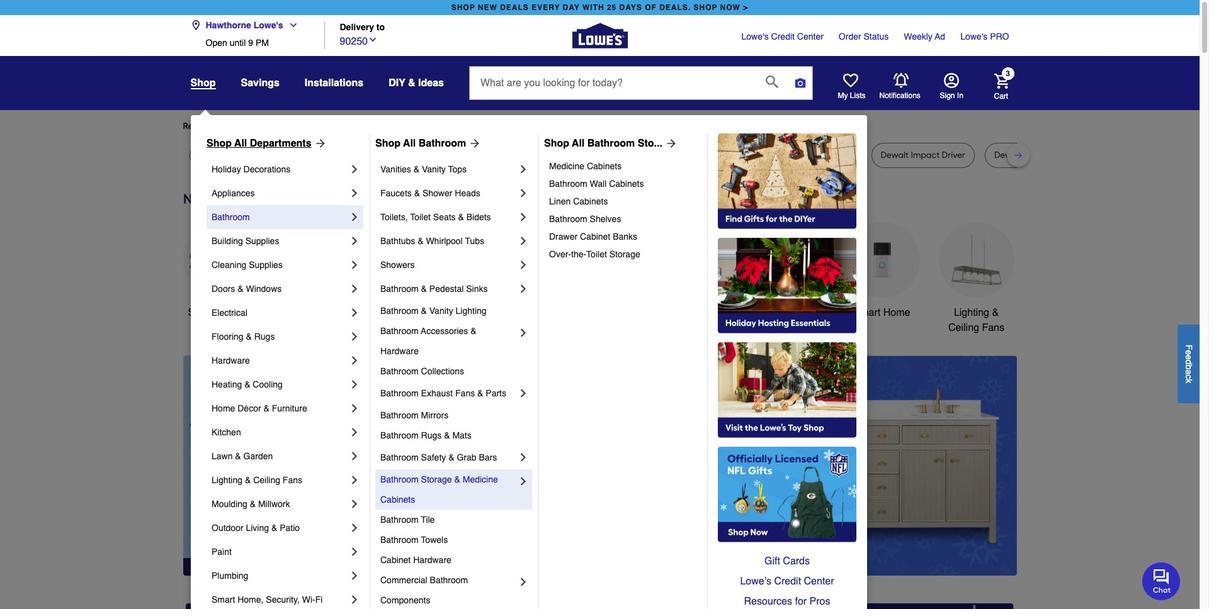 Task type: locate. For each thing, give the bounding box(es) containing it.
lowe's left pro
[[961, 31, 988, 42]]

2 arrow right image from the left
[[466, 137, 481, 150]]

toilet inside toilets, toilet seats & bidets link
[[410, 212, 431, 222]]

0 horizontal spatial bathroom link
[[212, 205, 348, 229]]

0 horizontal spatial outdoor
[[212, 523, 243, 533]]

location image
[[191, 20, 201, 30]]

bathroom for bathroom tile
[[380, 515, 419, 525]]

collections
[[421, 367, 464, 377]]

chevron right image for appliances
[[348, 187, 361, 200]]

faucets & shower heads
[[380, 188, 480, 198]]

shop for shop
[[191, 77, 216, 89]]

1 vertical spatial center
[[804, 576, 834, 588]]

credit up the search icon on the right of page
[[771, 31, 795, 42]]

3 shop from the left
[[544, 138, 569, 149]]

1 horizontal spatial lowe's
[[742, 31, 769, 42]]

for left "pros"
[[795, 596, 807, 608]]

cabinets up linen cabinets link
[[609, 179, 644, 189]]

lighting & ceiling fans
[[949, 307, 1005, 334], [212, 476, 302, 486]]

flooring
[[212, 332, 243, 342]]

1 vertical spatial outdoor
[[212, 523, 243, 533]]

chevron right image
[[348, 163, 361, 176], [517, 163, 530, 176], [348, 187, 361, 200], [517, 187, 530, 200], [348, 235, 361, 248], [517, 235, 530, 248], [348, 259, 361, 271], [517, 259, 530, 271], [517, 283, 530, 295], [517, 327, 530, 339], [348, 402, 361, 415], [348, 426, 361, 439], [348, 450, 361, 463], [348, 474, 361, 487], [517, 476, 530, 488], [348, 498, 361, 511], [348, 522, 361, 535], [348, 546, 361, 559], [348, 594, 361, 607]]

cards
[[783, 556, 810, 567]]

2 horizontal spatial lowe's
[[961, 31, 988, 42]]

0 vertical spatial shop
[[191, 77, 216, 89]]

dewalt for dewalt drill
[[723, 150, 751, 161]]

tools
[[398, 307, 421, 319], [696, 307, 720, 319]]

>
[[743, 3, 748, 12]]

1 drill from the left
[[361, 150, 376, 161]]

search image
[[766, 75, 778, 88]]

lowe's credit center link
[[718, 572, 857, 592]]

fans
[[982, 322, 1005, 334], [455, 389, 475, 399], [283, 476, 302, 486]]

1 vertical spatial decorations
[[477, 322, 531, 334]]

2 horizontal spatial for
[[795, 596, 807, 608]]

2 shop from the left
[[375, 138, 401, 149]]

chevron right image
[[348, 211, 361, 224], [517, 211, 530, 224], [348, 283, 361, 295], [348, 307, 361, 319], [348, 331, 361, 343], [348, 355, 361, 367], [348, 379, 361, 391], [517, 387, 530, 400], [517, 452, 530, 464], [348, 570, 361, 583], [517, 576, 530, 589]]

all for shop all departments
[[234, 138, 247, 149]]

all for shop all bathroom sto...
[[572, 138, 585, 149]]

1 bit from the left
[[378, 150, 389, 161]]

toilet left seats
[[410, 212, 431, 222]]

chevron right image for faucets & shower heads
[[517, 187, 530, 200]]

you up shop all bathroom
[[410, 121, 424, 132]]

dewalt for dewalt impact driver
[[881, 150, 909, 161]]

0 horizontal spatial driver
[[533, 150, 556, 161]]

chevron right image for showers
[[517, 259, 530, 271]]

drill for dewalt drill bit
[[361, 150, 376, 161]]

5 bit from the left
[[669, 150, 679, 161]]

dewalt down notifications
[[881, 150, 909, 161]]

drill
[[361, 150, 376, 161], [598, 150, 613, 161], [754, 150, 768, 161], [1025, 150, 1040, 161]]

lawn
[[212, 452, 233, 462]]

0 vertical spatial supplies
[[245, 236, 279, 246]]

1 horizontal spatial shop
[[694, 3, 718, 12]]

shop left new
[[451, 3, 475, 12]]

cleaning supplies
[[212, 260, 283, 270]]

tools link
[[372, 222, 448, 321]]

0 vertical spatial rugs
[[254, 332, 275, 342]]

1 vertical spatial shop
[[188, 307, 212, 319]]

lowe's up pm
[[254, 20, 283, 30]]

storage down banks
[[609, 249, 640, 259]]

cleaning supplies link
[[212, 253, 348, 277]]

shop all deals
[[188, 307, 254, 319]]

center for lowe's credit center
[[804, 576, 834, 588]]

until
[[230, 38, 246, 48]]

2 set from the left
[[627, 150, 640, 161]]

vanity for tops
[[422, 164, 446, 174]]

up to 40 percent off select vanities. plus get free local delivery on select vanities. image
[[407, 356, 1017, 576]]

b
[[1184, 365, 1194, 370]]

weekly ad
[[904, 31, 945, 42]]

medicine cabinets link
[[549, 157, 698, 175]]

chevron right image for toilets, toilet seats & bidets
[[517, 211, 530, 224]]

commercial
[[380, 576, 427, 586]]

you
[[298, 121, 312, 132], [410, 121, 424, 132]]

vanities & vanity tops link
[[380, 157, 517, 181]]

bathroom for bathroom collections
[[380, 367, 419, 377]]

rugs inside bathroom rugs & mats link
[[421, 431, 442, 441]]

credit for lowe's
[[771, 31, 795, 42]]

1 horizontal spatial medicine
[[549, 161, 585, 171]]

bathroom tile link
[[380, 510, 530, 530]]

0 horizontal spatial storage
[[421, 475, 452, 485]]

storage
[[609, 249, 640, 259], [421, 475, 452, 485]]

0 horizontal spatial medicine
[[463, 475, 498, 485]]

shop
[[451, 3, 475, 12], [694, 3, 718, 12]]

0 horizontal spatial fans
[[283, 476, 302, 486]]

rugs down 'mirrors'
[[421, 431, 442, 441]]

0 horizontal spatial decorations
[[243, 164, 291, 174]]

vanity down dewalt bit set
[[422, 164, 446, 174]]

2 horizontal spatial driver
[[942, 150, 965, 161]]

2 shop from the left
[[694, 3, 718, 12]]

0 vertical spatial toilet
[[410, 212, 431, 222]]

1 horizontal spatial decorations
[[477, 322, 531, 334]]

& inside button
[[408, 77, 415, 89]]

1 vertical spatial lighting & ceiling fans link
[[212, 469, 348, 493]]

seats
[[433, 212, 456, 222]]

1 arrow right image from the left
[[311, 137, 327, 150]]

weekly
[[904, 31, 933, 42]]

1 e from the top
[[1184, 350, 1194, 355]]

& inside bathroom accessories & hardware
[[471, 326, 476, 336]]

0 vertical spatial vanity
[[422, 164, 446, 174]]

&
[[408, 77, 415, 89], [414, 164, 419, 174], [414, 188, 420, 198], [458, 212, 464, 222], [418, 236, 424, 246], [238, 284, 243, 294], [421, 284, 427, 294], [421, 306, 427, 316], [722, 307, 729, 319], [992, 307, 999, 319], [471, 326, 476, 336], [246, 332, 252, 342], [244, 380, 250, 390], [477, 389, 483, 399], [264, 404, 269, 414], [444, 431, 450, 441], [235, 452, 241, 462], [449, 453, 454, 463], [454, 475, 460, 485], [245, 476, 251, 486], [250, 499, 256, 510], [271, 523, 277, 533]]

shop left the electrical
[[188, 307, 212, 319]]

lowe's credit center link
[[742, 30, 824, 43]]

driver up medicine cabinets
[[533, 150, 556, 161]]

cabinets up bathroom shelves
[[573, 197, 608, 207]]

1 horizontal spatial for
[[396, 121, 408, 132]]

arrow right image inside shop all departments link
[[311, 137, 327, 150]]

chevron right image for lawn & garden
[[348, 450, 361, 463]]

d
[[1184, 360, 1194, 365]]

shop all departments link
[[207, 136, 327, 151]]

outdoor for outdoor living & patio
[[212, 523, 243, 533]]

equipment
[[669, 322, 717, 334]]

lowe's
[[254, 20, 283, 30], [742, 31, 769, 42], [961, 31, 988, 42]]

1 horizontal spatial arrow right image
[[466, 137, 481, 150]]

1 horizontal spatial shop
[[375, 138, 401, 149]]

credit for lowe's
[[774, 576, 801, 588]]

4 dewalt from the left
[[418, 150, 446, 161]]

1 horizontal spatial outdoor
[[657, 307, 694, 319]]

1 vertical spatial lighting & ceiling fans
[[212, 476, 302, 486]]

0 vertical spatial home
[[883, 307, 910, 319]]

lowe's down >
[[742, 31, 769, 42]]

0 horizontal spatial for
[[284, 121, 296, 132]]

0 horizontal spatial arrow right image
[[311, 137, 327, 150]]

dewalt down the shop all departments at the top left of page
[[256, 150, 284, 161]]

storage down bathroom safety & grab bars
[[421, 475, 452, 485]]

heating
[[212, 380, 242, 390]]

hardware down "towels"
[[413, 556, 451, 566]]

for up shop all bathroom
[[396, 121, 408, 132]]

linen
[[549, 197, 571, 207]]

appliances
[[212, 188, 255, 198]]

chevron right image for hardware
[[348, 355, 361, 367]]

3
[[1006, 70, 1010, 78]]

1 horizontal spatial fans
[[455, 389, 475, 399]]

outdoor
[[657, 307, 694, 319], [212, 523, 243, 533]]

lighting & ceiling fans link
[[939, 222, 1014, 336], [212, 469, 348, 493]]

1 shop from the left
[[451, 3, 475, 12]]

0 horizontal spatial toilet
[[410, 212, 431, 222]]

1 set from the left
[[460, 150, 473, 161]]

2 horizontal spatial shop
[[544, 138, 569, 149]]

shop down more suggestions for you link
[[375, 138, 401, 149]]

holiday hosting essentials. image
[[718, 238, 857, 334]]

decorations for christmas
[[477, 322, 531, 334]]

dewalt up the holiday
[[199, 150, 227, 161]]

dewalt down shop all bathroom
[[418, 150, 446, 161]]

e up the d
[[1184, 350, 1194, 355]]

to
[[377, 22, 385, 32]]

arrow right image inside shop all bathroom link
[[466, 137, 481, 150]]

3 drill from the left
[[754, 150, 768, 161]]

kitchen link
[[212, 421, 348, 445]]

2 tools from the left
[[696, 307, 720, 319]]

doors & windows
[[212, 284, 282, 294]]

paint
[[212, 547, 232, 557]]

chevron right image for cleaning supplies
[[348, 259, 361, 271]]

1 shop from the left
[[207, 138, 232, 149]]

0 vertical spatial smart
[[854, 307, 881, 319]]

0 horizontal spatial shop
[[207, 138, 232, 149]]

2 impact from the left
[[797, 150, 826, 161]]

0 horizontal spatial cabinet
[[380, 556, 411, 566]]

visit the lowe's toy shop. image
[[718, 343, 857, 438]]

arrow right image down more
[[311, 137, 327, 150]]

1 you from the left
[[298, 121, 312, 132]]

shop for shop all deals
[[188, 307, 212, 319]]

camera image
[[794, 77, 807, 89]]

tools down the bathroom & pedestal sinks
[[398, 307, 421, 319]]

holiday
[[212, 164, 241, 174]]

f e e d b a c k
[[1184, 345, 1194, 383]]

bathroom for bathroom & pedestal sinks
[[380, 284, 419, 294]]

3 dewalt from the left
[[331, 150, 359, 161]]

0 vertical spatial center
[[797, 31, 824, 42]]

holiday decorations
[[212, 164, 291, 174]]

for inside more suggestions for you link
[[396, 121, 408, 132]]

medicine cabinets
[[549, 161, 622, 171]]

1 horizontal spatial bathroom link
[[750, 222, 825, 321]]

0 vertical spatial outdoor
[[657, 307, 694, 319]]

rugs up hardware link in the left bottom of the page
[[254, 332, 275, 342]]

weekly ad link
[[904, 30, 945, 43]]

shop down open
[[191, 77, 216, 89]]

up to 35 percent off select small appliances. image
[[468, 604, 731, 610]]

lowe's inside button
[[254, 20, 283, 30]]

2 drill from the left
[[598, 150, 613, 161]]

hardware inside bathroom accessories & hardware
[[380, 346, 419, 356]]

2 dewalt from the left
[[256, 150, 284, 161]]

hardware up "bathroom collections"
[[380, 346, 419, 356]]

dewalt for dewalt
[[199, 150, 227, 161]]

suggestions
[[345, 121, 394, 132]]

credit up resources for pros link
[[774, 576, 801, 588]]

cabinets down drill bit set
[[587, 161, 622, 171]]

1 horizontal spatial toilet
[[586, 249, 607, 259]]

0 horizontal spatial home
[[212, 404, 235, 414]]

driver down my
[[828, 150, 852, 161]]

tubs
[[465, 236, 484, 246]]

all down recommended searches for you
[[234, 138, 247, 149]]

1 horizontal spatial ceiling
[[949, 322, 979, 334]]

patio
[[280, 523, 300, 533]]

you for more suggestions for you
[[410, 121, 424, 132]]

chevron right image for bathroom
[[348, 211, 361, 224]]

1 impact from the left
[[502, 150, 531, 161]]

dewalt for dewalt drill bit
[[331, 150, 359, 161]]

shop down the "recommended"
[[207, 138, 232, 149]]

days
[[619, 3, 642, 12]]

outdoor up equipment
[[657, 307, 694, 319]]

smart inside smart home, security, wi-fi link
[[212, 595, 235, 605]]

arrow right image for shop all departments
[[311, 137, 327, 150]]

arrow right image inside shop all bathroom sto... link
[[663, 137, 678, 150]]

chevron right image for bathroom exhaust fans & parts
[[517, 387, 530, 400]]

f e e d b a c k button
[[1178, 325, 1200, 403]]

0 horizontal spatial lighting & ceiling fans link
[[212, 469, 348, 493]]

impact driver
[[797, 150, 852, 161]]

open
[[206, 38, 227, 48]]

medicine down bars
[[463, 475, 498, 485]]

rugs inside "flooring & rugs" 'link'
[[254, 332, 275, 342]]

all left the "deals"
[[214, 307, 225, 319]]

1 horizontal spatial driver
[[828, 150, 852, 161]]

bathroom inside bathroom accessories & hardware
[[380, 326, 419, 336]]

2 driver from the left
[[828, 150, 852, 161]]

5 dewalt from the left
[[723, 150, 751, 161]]

outdoor down moulding
[[212, 523, 243, 533]]

dewalt right bit set
[[723, 150, 751, 161]]

center for lowe's credit center
[[797, 31, 824, 42]]

0 horizontal spatial impact
[[502, 150, 531, 161]]

medicine down impact driver bit
[[549, 161, 585, 171]]

0 vertical spatial ceiling
[[949, 322, 979, 334]]

0 vertical spatial cabinet
[[580, 232, 610, 242]]

cooling
[[253, 380, 283, 390]]

1 vertical spatial toilet
[[586, 249, 607, 259]]

1 vertical spatial rugs
[[421, 431, 442, 441]]

toilet
[[410, 212, 431, 222], [586, 249, 607, 259]]

& inside "link"
[[449, 453, 454, 463]]

center left order
[[797, 31, 824, 42]]

center up "pros"
[[804, 576, 834, 588]]

decorations down dewalt tool
[[243, 164, 291, 174]]

toilet down drawer cabinet banks
[[586, 249, 607, 259]]

dewalt down cart
[[994, 150, 1022, 161]]

ceiling
[[949, 322, 979, 334], [253, 476, 280, 486]]

arrow right image
[[311, 137, 327, 150], [466, 137, 481, 150]]

decorations down christmas
[[477, 322, 531, 334]]

my
[[838, 91, 848, 100]]

dewalt for dewalt tool
[[256, 150, 284, 161]]

gift cards
[[765, 556, 810, 567]]

heating & cooling link
[[212, 373, 348, 397]]

shop left 'now'
[[694, 3, 718, 12]]

shop all departments
[[207, 138, 311, 149]]

1 horizontal spatial tools
[[696, 307, 720, 319]]

1 horizontal spatial rugs
[[421, 431, 442, 441]]

chevron right image for moulding & millwork
[[348, 498, 361, 511]]

for up the departments
[[284, 121, 296, 132]]

3 impact from the left
[[911, 150, 940, 161]]

smart for smart home, security, wi-fi
[[212, 595, 235, 605]]

cabinet up commercial
[[380, 556, 411, 566]]

cabinet up over-the-toilet storage
[[580, 232, 610, 242]]

my lists
[[838, 91, 866, 100]]

0 vertical spatial lighting & ceiling fans link
[[939, 222, 1014, 336]]

vanity inside bathroom & vanity lighting link
[[429, 306, 453, 316]]

chat invite button image
[[1143, 562, 1181, 601]]

lowe's credit center
[[740, 576, 834, 588]]

0 vertical spatial fans
[[982, 322, 1005, 334]]

2 horizontal spatial fans
[[982, 322, 1005, 334]]

furniture
[[272, 404, 307, 414]]

you left more
[[298, 121, 312, 132]]

arrow right image
[[663, 137, 678, 150], [994, 466, 1006, 479]]

e up b on the right bottom of the page
[[1184, 355, 1194, 360]]

driver
[[533, 150, 556, 161], [828, 150, 852, 161], [942, 150, 965, 161]]

chevron right image for vanities & vanity tops
[[517, 163, 530, 176]]

tools up equipment
[[696, 307, 720, 319]]

1 vertical spatial vanity
[[429, 306, 453, 316]]

fans inside lighting & ceiling fans
[[982, 322, 1005, 334]]

vanity up accessories
[[429, 306, 453, 316]]

0 vertical spatial medicine
[[549, 161, 585, 171]]

1 vertical spatial credit
[[774, 576, 801, 588]]

smart inside smart home link
[[854, 307, 881, 319]]

2 you from the left
[[410, 121, 424, 132]]

decorations
[[243, 164, 291, 174], [477, 322, 531, 334]]

chevron right image for lighting & ceiling fans
[[348, 474, 361, 487]]

diy & ideas button
[[389, 72, 444, 94]]

center
[[797, 31, 824, 42], [804, 576, 834, 588]]

you for recommended searches for you
[[298, 121, 312, 132]]

1 dewalt from the left
[[199, 150, 227, 161]]

1 vertical spatial ceiling
[[253, 476, 280, 486]]

1 horizontal spatial storage
[[609, 249, 640, 259]]

2 vertical spatial fans
[[283, 476, 302, 486]]

2 horizontal spatial lighting
[[954, 307, 989, 319]]

0 vertical spatial decorations
[[243, 164, 291, 174]]

1 horizontal spatial arrow right image
[[994, 466, 1006, 479]]

all up medicine cabinets
[[572, 138, 585, 149]]

0 vertical spatial lighting & ceiling fans
[[949, 307, 1005, 334]]

2 e from the top
[[1184, 355, 1194, 360]]

outdoor inside outdoor tools & equipment
[[657, 307, 694, 319]]

1 driver from the left
[[533, 150, 556, 161]]

vanity for lighting
[[429, 306, 453, 316]]

1 horizontal spatial smart
[[854, 307, 881, 319]]

plumbing
[[212, 571, 248, 581]]

dewalt for dewalt bit set
[[418, 150, 446, 161]]

hardware link
[[212, 349, 348, 373]]

garden
[[243, 452, 273, 462]]

0 horizontal spatial ceiling
[[253, 476, 280, 486]]

0 horizontal spatial lighting
[[212, 476, 243, 486]]

bathroom inside bathroom storage & medicine cabinets
[[380, 475, 419, 485]]

arrow right image up 'tops' on the top left of page
[[466, 137, 481, 150]]

ceiling inside lighting & ceiling fans
[[949, 322, 979, 334]]

1 vertical spatial storage
[[421, 475, 452, 485]]

supplies up cleaning supplies
[[245, 236, 279, 246]]

building supplies
[[212, 236, 279, 246]]

90250
[[340, 36, 368, 47]]

bathroom for bathroom rugs & mats
[[380, 431, 419, 441]]

2 horizontal spatial impact
[[911, 150, 940, 161]]

1 vertical spatial fans
[[455, 389, 475, 399]]

christmas decorations link
[[466, 222, 542, 336]]

0 horizontal spatial tools
[[398, 307, 421, 319]]

chevron right image for bathroom safety & grab bars
[[517, 452, 530, 464]]

4 drill from the left
[[1025, 150, 1040, 161]]

dewalt down more
[[331, 150, 359, 161]]

tools inside outdoor tools & equipment
[[696, 307, 720, 319]]

0 horizontal spatial rugs
[[254, 332, 275, 342]]

dewalt tool
[[256, 150, 302, 161]]

1 vertical spatial supplies
[[249, 260, 283, 270]]

9
[[248, 38, 253, 48]]

officially licensed n f l gifts. shop now. image
[[718, 447, 857, 543]]

None search field
[[469, 66, 813, 112]]

4 bit from the left
[[615, 150, 625, 161]]

shop these last-minute gifts. $99 or less. quantities are limited and won't last. image
[[183, 356, 386, 576]]

vanity inside vanities & vanity tops link
[[422, 164, 446, 174]]

resources for pros
[[744, 596, 830, 608]]

over-
[[549, 249, 571, 259]]

0 vertical spatial arrow right image
[[663, 137, 678, 150]]

1 horizontal spatial you
[[410, 121, 424, 132]]

0 vertical spatial credit
[[771, 31, 795, 42]]

7 dewalt from the left
[[994, 150, 1022, 161]]

1 vertical spatial medicine
[[463, 475, 498, 485]]

driver down the sign in
[[942, 150, 965, 161]]

drawer
[[549, 232, 578, 242]]

scroll to item #5 element
[[768, 552, 801, 560]]

0 horizontal spatial you
[[298, 121, 312, 132]]

1 horizontal spatial lighting & ceiling fans link
[[939, 222, 1014, 336]]

supplies up windows
[[249, 260, 283, 270]]

order status
[[839, 31, 889, 42]]

sto...
[[638, 138, 663, 149]]

cabinets up bathroom tile
[[380, 495, 415, 505]]

1 vertical spatial smart
[[212, 595, 235, 605]]

chevron right image for heating & cooling
[[348, 379, 361, 391]]

0 horizontal spatial smart
[[212, 595, 235, 605]]

all up vanities
[[403, 138, 416, 149]]

0 horizontal spatial lowe's
[[254, 20, 283, 30]]

deals
[[500, 3, 529, 12]]

moulding & millwork link
[[212, 493, 348, 516]]

1 horizontal spatial impact
[[797, 150, 826, 161]]

2 bit from the left
[[448, 150, 458, 161]]

bathroom link
[[212, 205, 348, 229], [750, 222, 825, 321]]

1 vertical spatial home
[[212, 404, 235, 414]]

6 dewalt from the left
[[881, 150, 909, 161]]

cabinets inside bathroom storage & medicine cabinets
[[380, 495, 415, 505]]

shop up impact driver bit
[[544, 138, 569, 149]]

0 horizontal spatial shop
[[451, 3, 475, 12]]

building
[[212, 236, 243, 246]]

wall
[[590, 179, 607, 189]]

0 vertical spatial storage
[[609, 249, 640, 259]]

0 horizontal spatial arrow right image
[[663, 137, 678, 150]]

chevron right image for doors & windows
[[348, 283, 361, 295]]

set
[[460, 150, 473, 161], [627, 150, 640, 161], [681, 150, 694, 161], [1054, 150, 1067, 161]]

chevron right image for electrical
[[348, 307, 361, 319]]

hardware down flooring
[[212, 356, 250, 366]]

for for searches
[[284, 121, 296, 132]]

bathroom for bathroom accessories & hardware
[[380, 326, 419, 336]]



Task type: describe. For each thing, give the bounding box(es) containing it.
now
[[720, 3, 741, 12]]

faucets
[[380, 188, 412, 198]]

chevron right image for building supplies
[[348, 235, 361, 248]]

3 bit from the left
[[559, 150, 569, 161]]

drawer cabinet banks link
[[549, 228, 698, 246]]

christmas decorations
[[477, 307, 531, 334]]

electrical link
[[212, 301, 348, 325]]

6 bit from the left
[[1042, 150, 1052, 161]]

for inside resources for pros link
[[795, 596, 807, 608]]

bathroom exhaust fans & parts
[[380, 389, 506, 399]]

1 vertical spatial cabinet
[[380, 556, 411, 566]]

faucets & shower heads link
[[380, 181, 517, 205]]

shop new deals every day with 25 days of deals. shop now > link
[[449, 0, 751, 15]]

toilet inside over-the-toilet storage 'link'
[[586, 249, 607, 259]]

bathroom accessories & hardware
[[380, 326, 479, 356]]

bathroom for bathroom storage & medicine cabinets
[[380, 475, 419, 485]]

status
[[864, 31, 889, 42]]

bathroom accessories & hardware link
[[380, 321, 517, 362]]

bathroom inside commercial bathroom components
[[430, 576, 468, 586]]

mirrors
[[421, 411, 449, 421]]

lowe's for lowe's pro
[[961, 31, 988, 42]]

new deals every day during 25 days of deals image
[[183, 188, 1017, 209]]

decorations for holiday
[[243, 164, 291, 174]]

bathroom for bathroom exhaust fans & parts
[[380, 389, 419, 399]]

banks
[[613, 232, 637, 242]]

storage inside bathroom storage & medicine cabinets
[[421, 475, 452, 485]]

1 vertical spatial arrow right image
[[994, 466, 1006, 479]]

1 horizontal spatial lighting
[[456, 306, 487, 316]]

installations
[[305, 77, 364, 89]]

supplies for building supplies
[[245, 236, 279, 246]]

chevron right image for bathroom accessories & hardware
[[517, 327, 530, 339]]

shower
[[423, 188, 452, 198]]

toilets,
[[380, 212, 408, 222]]

scroll to item #4 image
[[738, 554, 768, 559]]

cabinets inside medicine cabinets link
[[587, 161, 622, 171]]

sign in button
[[940, 73, 964, 101]]

impact for impact driver bit
[[502, 150, 531, 161]]

1 horizontal spatial cabinet
[[580, 232, 610, 242]]

doors
[[212, 284, 235, 294]]

toilets, toilet seats & bidets
[[380, 212, 491, 222]]

outdoor for outdoor tools & equipment
[[657, 307, 694, 319]]

drill for dewalt drill
[[754, 150, 768, 161]]

bathroom for bathroom wall cabinets
[[549, 179, 587, 189]]

c
[[1184, 375, 1194, 379]]

cabinets inside bathroom wall cabinets link
[[609, 179, 644, 189]]

heads
[[455, 188, 480, 198]]

1 horizontal spatial home
[[883, 307, 910, 319]]

showers link
[[380, 253, 517, 277]]

kitchen
[[212, 428, 241, 438]]

& inside bathroom storage & medicine cabinets
[[454, 475, 460, 485]]

all for shop all bathroom
[[403, 138, 416, 149]]

dewalt drill bit
[[331, 150, 389, 161]]

dewalt for dewalt drill bit set
[[994, 150, 1022, 161]]

driver for impact driver
[[828, 150, 852, 161]]

bathroom for bathroom shelves
[[549, 214, 587, 224]]

bathroom collections link
[[380, 362, 530, 382]]

up to 30 percent off select grills and accessories. image
[[751, 604, 1014, 610]]

lowe's for lowe's credit center
[[742, 31, 769, 42]]

departments
[[250, 138, 311, 149]]

lighting inside lighting & ceiling fans
[[954, 307, 989, 319]]

outdoor living & patio
[[212, 523, 300, 533]]

cart
[[994, 92, 1008, 100]]

shop all bathroom sto...
[[544, 138, 663, 149]]

get up to 2 free select tools or batteries when you buy 1 with select purchases. image
[[185, 604, 448, 610]]

chevron right image for outdoor living & patio
[[348, 522, 361, 535]]

installations button
[[305, 72, 364, 94]]

impact for impact driver
[[797, 150, 826, 161]]

1 horizontal spatial lighting & ceiling fans
[[949, 307, 1005, 334]]

grab
[[457, 453, 476, 463]]

& inside outdoor tools & equipment
[[722, 307, 729, 319]]

drawer cabinet banks
[[549, 232, 637, 242]]

over-the-toilet storage
[[549, 249, 640, 259]]

shop for shop all bathroom sto...
[[544, 138, 569, 149]]

moulding & millwork
[[212, 499, 290, 510]]

chevron right image for flooring & rugs
[[348, 331, 361, 343]]

chevron right image for bathroom & pedestal sinks
[[517, 283, 530, 295]]

savings button
[[241, 72, 280, 94]]

savings
[[241, 77, 280, 89]]

chevron down image
[[368, 34, 378, 44]]

supplies for cleaning supplies
[[249, 260, 283, 270]]

deals
[[228, 307, 254, 319]]

doors & windows link
[[212, 277, 348, 301]]

drill for dewalt drill bit set
[[1025, 150, 1040, 161]]

lists
[[850, 91, 866, 100]]

chevron right image for plumbing
[[348, 570, 361, 583]]

gift cards link
[[718, 552, 857, 572]]

cabinet hardware link
[[380, 550, 530, 571]]

bathroom collections
[[380, 367, 464, 377]]

bathroom safety & grab bars
[[380, 453, 497, 463]]

0 horizontal spatial lighting & ceiling fans
[[212, 476, 302, 486]]

lowe's home improvement notification center image
[[893, 73, 909, 88]]

arrow left image
[[417, 466, 430, 479]]

lowe's home improvement logo image
[[572, 8, 628, 63]]

showers
[[380, 260, 415, 270]]

driver for impact driver bit
[[533, 150, 556, 161]]

all for shop all deals
[[214, 307, 225, 319]]

chevron down image
[[283, 20, 298, 30]]

shop for shop all bathroom
[[375, 138, 401, 149]]

outdoor living & patio link
[[212, 516, 348, 540]]

bathroom & vanity lighting
[[380, 306, 487, 316]]

shop all bathroom sto... link
[[544, 136, 678, 151]]

home décor & furniture link
[[212, 397, 348, 421]]

shop for shop all departments
[[207, 138, 232, 149]]

4 set from the left
[[1054, 150, 1067, 161]]

recommended
[[183, 121, 244, 132]]

lowe's home improvement account image
[[944, 73, 959, 88]]

safety
[[421, 453, 446, 463]]

bathroom & vanity lighting link
[[380, 301, 530, 321]]

k
[[1184, 379, 1194, 383]]

smart for smart home
[[854, 307, 881, 319]]

hawthorne lowe's
[[206, 20, 283, 30]]

millwork
[[258, 499, 290, 510]]

3 driver from the left
[[942, 150, 965, 161]]

holiday decorations link
[[212, 157, 348, 181]]

bathroom storage & medicine cabinets
[[380, 475, 501, 505]]

bathroom safety & grab bars link
[[380, 446, 517, 470]]

chevron right image for paint
[[348, 546, 361, 559]]

recommended searches for you heading
[[183, 120, 1017, 133]]

décor
[[238, 404, 261, 414]]

my lists link
[[838, 73, 866, 101]]

bidets
[[467, 212, 491, 222]]

lowe's home improvement lists image
[[843, 73, 858, 88]]

chevron right image for bathtubs & whirlpool tubs
[[517, 235, 530, 248]]

bathroom for bathroom & vanity lighting
[[380, 306, 419, 316]]

chevron right image for kitchen
[[348, 426, 361, 439]]

for for suggestions
[[396, 121, 408, 132]]

storage inside 'link'
[[609, 249, 640, 259]]

scroll to item #3 image
[[708, 554, 738, 559]]

lawn & garden link
[[212, 445, 348, 469]]

bathroom rugs & mats
[[380, 431, 472, 441]]

smart home link
[[844, 222, 920, 321]]

bathroom for bathroom mirrors
[[380, 411, 419, 421]]

25
[[607, 3, 617, 12]]

& inside lighting & ceiling fans
[[992, 307, 999, 319]]

bathroom shelves link
[[549, 210, 698, 228]]

every
[[532, 3, 560, 12]]

scroll to item #2 image
[[678, 554, 708, 559]]

pedestal
[[429, 284, 464, 294]]

pm
[[256, 38, 269, 48]]

deals.
[[660, 3, 691, 12]]

lowe's home improvement cart image
[[994, 73, 1009, 88]]

day
[[563, 3, 580, 12]]

lowe's pro link
[[961, 30, 1009, 43]]

medicine inside bathroom storage & medicine cabinets
[[463, 475, 498, 485]]

chevron right image for home décor & furniture
[[348, 402, 361, 415]]

3 set from the left
[[681, 150, 694, 161]]

smart home, security, wi-fi
[[212, 595, 323, 605]]

arrow right image for shop all bathroom
[[466, 137, 481, 150]]

chevron right image for smart home, security, wi-fi
[[348, 594, 361, 607]]

find gifts for the diyer. image
[[718, 134, 857, 229]]

bathroom for bathroom towels
[[380, 535, 419, 545]]

shop all bathroom
[[375, 138, 466, 149]]

chevron right image for commercial bathroom components
[[517, 576, 530, 589]]

pro
[[990, 31, 1009, 42]]

Search Query text field
[[470, 67, 756, 100]]

windows
[[246, 284, 282, 294]]

chevron right image for bathroom storage & medicine cabinets
[[517, 476, 530, 488]]

cabinet hardware
[[380, 556, 451, 566]]

bathtubs & whirlpool tubs
[[380, 236, 484, 246]]

components
[[380, 596, 430, 606]]

chevron right image for holiday decorations
[[348, 163, 361, 176]]

bathtubs & whirlpool tubs link
[[380, 229, 517, 253]]

bathroom wall cabinets
[[549, 179, 644, 189]]

bathroom for bathroom safety & grab bars
[[380, 453, 419, 463]]

cabinets inside linen cabinets link
[[573, 197, 608, 207]]

diy
[[389, 77, 405, 89]]

sign
[[940, 91, 955, 100]]

1 tools from the left
[[398, 307, 421, 319]]



Task type: vqa. For each thing, say whether or not it's contained in the screenshot.
1st arrow right icon from the right
no



